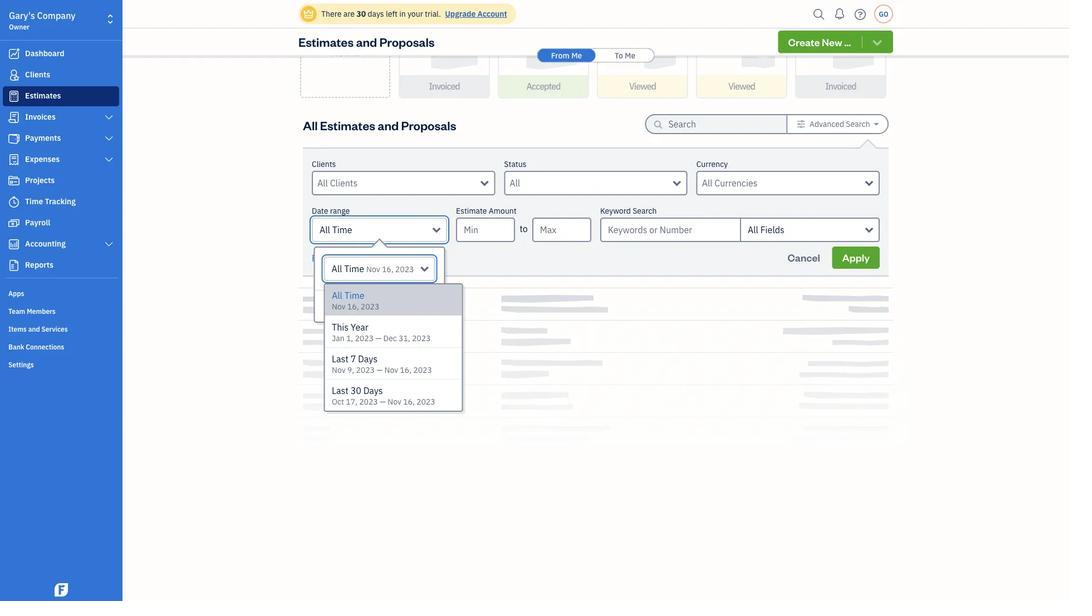 Task type: locate. For each thing, give the bounding box(es) containing it.
4 chevron large down image from the top
[[104, 240, 114, 249]]

bank connections
[[8, 343, 64, 352]]

projects
[[25, 175, 55, 186]]

3 chevron large down image from the top
[[104, 155, 114, 164]]

me for from me
[[572, 50, 582, 60]]

apply down keyword search "field"
[[843, 251, 870, 264]]

all time nov 16, 2023 inside the date range 'field'
[[332, 263, 414, 275]]

1 horizontal spatial new
[[822, 35, 843, 48]]

apply button
[[833, 247, 880, 269], [388, 295, 435, 318]]

2 viewed from the left
[[729, 80, 755, 92]]

chevron large down image inside payments link
[[104, 134, 114, 143]]

nov down last 7 days nov 9, 2023 — nov 16, 2023
[[388, 397, 401, 407]]

chevron large down image for invoices
[[104, 113, 114, 122]]

year
[[351, 322, 368, 333]]

owner
[[9, 22, 29, 31]]

nov inside the date range 'field'
[[367, 264, 380, 275]]

gary's company owner
[[9, 10, 75, 31]]

0 horizontal spatial viewed
[[629, 80, 656, 92]]

last left 7
[[332, 353, 348, 365]]

clients up date
[[312, 159, 336, 169]]

0 vertical spatial all time nov 16, 2023
[[332, 263, 414, 275]]

items and services link
[[3, 320, 119, 337]]

invoice image
[[7, 112, 21, 123]]

me right from
[[572, 50, 582, 60]]

client image
[[7, 70, 21, 81]]

crown image
[[303, 8, 315, 20]]

16, down all time dropdown button
[[382, 264, 394, 275]]

payments link
[[3, 129, 119, 149]]

1 horizontal spatial create
[[789, 35, 820, 48]]

1 horizontal spatial me
[[625, 50, 636, 60]]

30 right are
[[357, 9, 366, 19]]

me right "to"
[[625, 50, 636, 60]]

date range
[[312, 206, 350, 216]]

time
[[25, 196, 43, 207], [332, 224, 352, 236], [344, 263, 364, 275], [344, 290, 364, 302]]

reset
[[312, 253, 335, 264]]

1 vertical spatial all time nov 16, 2023
[[332, 290, 379, 312]]

1 vertical spatial apply
[[398, 300, 425, 313]]

dashboard link
[[3, 44, 119, 64]]

— right 17,
[[380, 397, 386, 407]]

1 horizontal spatial apply
[[843, 251, 870, 264]]

0 vertical spatial clients
[[25, 69, 50, 80]]

1 vertical spatial days
[[363, 385, 383, 397]]

chevron large down image for expenses
[[104, 155, 114, 164]]

all time nov 16, 2023 down all time dropdown button
[[332, 263, 414, 275]]

1 horizontal spatial invoiced
[[826, 80, 857, 92]]

team members
[[8, 307, 56, 316]]

all inside dropdown button
[[320, 224, 330, 236]]

company
[[37, 10, 75, 21]]

chevron large down image up expenses "link"
[[104, 134, 114, 143]]

search left caretdown image
[[846, 119, 871, 129]]

1 vertical spatial and
[[378, 117, 399, 133]]

upgrade account link
[[443, 9, 507, 19]]

2 me from the left
[[625, 50, 636, 60]]

new
[[822, 35, 843, 48], [331, 46, 351, 59]]

accepted
[[527, 80, 561, 92]]

all inside keyword search "field"
[[748, 224, 759, 236]]

… for the right create new … dropdown button
[[845, 35, 851, 48]]

— left dec
[[375, 333, 381, 344]]

search for keyword search
[[633, 206, 657, 216]]

All Clients search field
[[318, 177, 481, 190]]

create
[[330, 32, 361, 45], [789, 35, 820, 48]]

1 vertical spatial —
[[376, 365, 383, 375]]

1 vertical spatial apply button
[[388, 295, 435, 318]]

time right 'reset'
[[344, 263, 364, 275]]

create down search icon
[[789, 35, 820, 48]]

create new …
[[330, 32, 361, 59], [789, 35, 851, 48]]

time down range
[[332, 224, 352, 236]]

bank connections link
[[3, 338, 119, 355]]

1 vertical spatial cancel
[[343, 300, 376, 313]]

30 right oct on the bottom left
[[350, 385, 361, 397]]

advanced search
[[810, 119, 871, 129]]

0 horizontal spatial and
[[28, 325, 40, 334]]

nov up last 30 days oct 17, 2023 — nov 16, 2023
[[384, 365, 398, 375]]

team
[[8, 307, 25, 316]]

31,
[[399, 333, 410, 344]]

…
[[845, 35, 851, 48], [353, 46, 360, 59]]

nov right all
[[367, 264, 380, 275]]

1 vertical spatial search
[[633, 206, 657, 216]]

0 horizontal spatial create new … button
[[300, 0, 391, 98]]

chevron large down image inside accounting link
[[104, 240, 114, 249]]

viewed up search text field
[[729, 80, 755, 92]]

— for last 30 days
[[380, 397, 386, 407]]

1 vertical spatial last
[[332, 385, 348, 397]]

0 horizontal spatial apply button
[[388, 295, 435, 318]]

1 vertical spatial cancel button
[[333, 295, 386, 318]]

last 7 days nov 9, 2023 — nov 16, 2023
[[332, 353, 432, 375]]

projects link
[[3, 171, 119, 191]]

16, down 31,
[[400, 365, 411, 375]]

nov
[[367, 264, 380, 275], [332, 302, 345, 312], [332, 365, 345, 375], [384, 365, 398, 375], [388, 397, 401, 407]]

2023
[[395, 264, 414, 275], [361, 302, 379, 312], [355, 333, 374, 344], [412, 333, 431, 344], [356, 365, 375, 375], [413, 365, 432, 375], [359, 397, 378, 407], [416, 397, 435, 407]]

1 horizontal spatial cancel button
[[778, 247, 831, 269]]

1 horizontal spatial and
[[356, 34, 377, 50]]

0 horizontal spatial me
[[572, 50, 582, 60]]

2 vertical spatial and
[[28, 325, 40, 334]]

accounting
[[25, 239, 66, 249]]

go to help image
[[852, 6, 870, 23]]

are
[[344, 9, 355, 19]]

last inside last 30 days oct 17, 2023 — nov 16, 2023
[[332, 385, 348, 397]]

0 horizontal spatial clients
[[25, 69, 50, 80]]

days inside last 30 days oct 17, 2023 — nov 16, 2023
[[363, 385, 383, 397]]

cancel button down keyword search "field"
[[778, 247, 831, 269]]

1 vertical spatial 30
[[350, 385, 361, 397]]

1 last from the top
[[332, 353, 348, 365]]

create for left create new … dropdown button
[[330, 32, 361, 45]]

apply button up 31,
[[388, 295, 435, 318]]

0 vertical spatial days
[[358, 353, 377, 365]]

1 horizontal spatial cancel
[[788, 251, 820, 264]]

0 horizontal spatial create
[[330, 32, 361, 45]]

tracking
[[45, 196, 76, 207]]

search inside dropdown button
[[846, 119, 871, 129]]

to me
[[615, 50, 636, 60]]

days right 17,
[[363, 385, 383, 397]]

all
[[303, 117, 318, 133], [320, 224, 330, 236], [748, 224, 759, 236], [332, 263, 342, 275], [332, 290, 342, 302]]

2023 inside the date range 'field'
[[395, 264, 414, 275]]

0 horizontal spatial search
[[633, 206, 657, 216]]

0 vertical spatial —
[[375, 333, 381, 344]]

last inside last 7 days nov 9, 2023 — nov 16, 2023
[[332, 353, 348, 365]]

30
[[357, 9, 366, 19], [350, 385, 361, 397]]

days inside last 7 days nov 9, 2023 — nov 16, 2023
[[358, 353, 377, 365]]

— inside last 30 days oct 17, 2023 — nov 16, 2023
[[380, 397, 386, 407]]

time right the timer image
[[25, 196, 43, 207]]

new for left create new … dropdown button
[[331, 46, 351, 59]]

2 chevron large down image from the top
[[104, 134, 114, 143]]

there are 30 days left in your trial. upgrade account
[[321, 9, 507, 19]]

search right keyword
[[633, 206, 657, 216]]

0 horizontal spatial …
[[353, 46, 360, 59]]

last down 9,
[[332, 385, 348, 397]]

settings
[[8, 360, 34, 369]]

me
[[572, 50, 582, 60], [625, 50, 636, 60]]

new inside create new …
[[331, 46, 351, 59]]

days right 7
[[358, 353, 377, 365]]

… inside create new …
[[353, 46, 360, 59]]

1 horizontal spatial …
[[845, 35, 851, 48]]

… down are
[[353, 46, 360, 59]]

apps
[[8, 289, 24, 298]]

estimates for estimates
[[25, 91, 61, 101]]

last for last 7 days
[[332, 353, 348, 365]]

expenses link
[[3, 150, 119, 170]]

0 vertical spatial apply
[[843, 251, 870, 264]]

2 all time nov 16, 2023 from the top
[[332, 290, 379, 312]]

list box
[[325, 285, 462, 412]]

money image
[[7, 218, 21, 229]]

0 vertical spatial cancel
[[788, 251, 820, 264]]

1 horizontal spatial viewed
[[729, 80, 755, 92]]

cancel up 'year'
[[343, 300, 376, 313]]

1 me from the left
[[572, 50, 582, 60]]

estimate
[[456, 206, 487, 216]]

0 horizontal spatial cancel
[[343, 300, 376, 313]]

0 horizontal spatial cancel button
[[333, 295, 386, 318]]

1 horizontal spatial create new … button
[[779, 31, 894, 53]]

caretdown image
[[875, 120, 879, 129]]

team members link
[[3, 302, 119, 319]]

estimates
[[299, 34, 354, 50], [25, 91, 61, 101], [320, 117, 375, 133]]

— up last 30 days oct 17, 2023 — nov 16, 2023
[[376, 365, 383, 375]]

expense image
[[7, 154, 21, 165]]

1 vertical spatial clients
[[312, 159, 336, 169]]

create for the right create new … dropdown button
[[789, 35, 820, 48]]

days for last 30 days
[[363, 385, 383, 397]]

— inside last 7 days nov 9, 2023 — nov 16, 2023
[[376, 365, 383, 375]]

and inside main element
[[28, 325, 40, 334]]

1 horizontal spatial create new …
[[789, 35, 851, 48]]

main element
[[0, 0, 150, 602]]

dashboard image
[[7, 48, 21, 60]]

chart image
[[7, 239, 21, 250]]

… for left create new … dropdown button
[[353, 46, 360, 59]]

1 chevron large down image from the top
[[104, 113, 114, 122]]

0 vertical spatial proposals
[[380, 34, 435, 50]]

0 horizontal spatial invoiced
[[429, 80, 460, 92]]

0 horizontal spatial create new …
[[330, 32, 361, 59]]

cancel down keyword search "field"
[[788, 251, 820, 264]]

16, down last 7 days nov 9, 2023 — nov 16, 2023
[[403, 397, 415, 407]]

—
[[375, 333, 381, 344], [376, 365, 383, 375], [380, 397, 386, 407]]

new down are
[[331, 46, 351, 59]]

all time nov 16, 2023 up 'year'
[[332, 290, 379, 312]]

advanced
[[810, 119, 845, 129]]

this
[[332, 322, 349, 333]]

all for all estimates and proposals
[[303, 117, 318, 133]]

0 vertical spatial apply button
[[833, 247, 880, 269]]

items
[[8, 325, 27, 334]]

0 vertical spatial and
[[356, 34, 377, 50]]

all for all time
[[320, 224, 330, 236]]

0 vertical spatial estimates
[[299, 34, 354, 50]]

cancel button up 'year'
[[333, 295, 386, 318]]

create new … down search icon
[[789, 35, 851, 48]]

apply button for top "cancel" button
[[833, 247, 880, 269]]

0 vertical spatial last
[[332, 353, 348, 365]]

… down notifications image
[[845, 35, 851, 48]]

2 last from the top
[[332, 385, 348, 397]]

Keyword Search field
[[740, 218, 880, 242]]

create new … down are
[[330, 32, 361, 59]]

chevron large down image down "estimates" link
[[104, 113, 114, 122]]

apply
[[843, 251, 870, 264], [398, 300, 425, 313]]

invoices
[[25, 112, 56, 122]]

apply button down keyword search "field"
[[833, 247, 880, 269]]

search
[[846, 119, 871, 129], [633, 206, 657, 216]]

nov left 9,
[[332, 365, 345, 375]]

reports
[[25, 260, 53, 270]]

all time button
[[312, 218, 447, 242]]

and for proposals
[[356, 34, 377, 50]]

2 vertical spatial —
[[380, 397, 386, 407]]

1 horizontal spatial search
[[846, 119, 871, 129]]

viewed
[[629, 80, 656, 92], [729, 80, 755, 92]]

0 horizontal spatial apply
[[398, 300, 425, 313]]

days
[[358, 353, 377, 365], [363, 385, 383, 397]]

1 horizontal spatial apply button
[[833, 247, 880, 269]]

create down are
[[330, 32, 361, 45]]

time inside the date range 'field'
[[344, 263, 364, 275]]

connections
[[26, 343, 64, 352]]

clients down dashboard
[[25, 69, 50, 80]]

this year jan 1, 2023 — dec 31, 2023
[[332, 322, 431, 344]]

1 vertical spatial estimates
[[25, 91, 61, 101]]

viewed down to me link
[[629, 80, 656, 92]]

0 vertical spatial search
[[846, 119, 871, 129]]

0 vertical spatial cancel button
[[778, 247, 831, 269]]

list box containing all time
[[325, 285, 462, 412]]

all fields
[[748, 224, 785, 236]]

all
[[337, 253, 346, 264]]

project image
[[7, 175, 21, 187]]

2 vertical spatial estimates
[[320, 117, 375, 133]]

time up 'year'
[[344, 290, 364, 302]]

estimates inside main element
[[25, 91, 61, 101]]

1 all time nov 16, 2023 from the top
[[332, 263, 414, 275]]

reset all
[[312, 253, 346, 264]]

chevron large down image
[[104, 113, 114, 122], [104, 134, 114, 143], [104, 155, 114, 164], [104, 240, 114, 249]]

amount
[[489, 206, 517, 216]]

apply up 31,
[[398, 300, 425, 313]]

new for the right create new … dropdown button
[[822, 35, 843, 48]]

last
[[332, 353, 348, 365], [332, 385, 348, 397]]

reports link
[[3, 256, 119, 276]]

proposals
[[380, 34, 435, 50], [401, 117, 456, 133]]

new down notifications image
[[822, 35, 843, 48]]

in
[[400, 9, 406, 19]]

status
[[504, 159, 527, 169]]

0 horizontal spatial new
[[331, 46, 351, 59]]

settings link
[[3, 356, 119, 373]]

chevron large down image up projects link
[[104, 155, 114, 164]]

chevron large down image down the payroll link
[[104, 240, 114, 249]]

chevron large down image inside invoices link
[[104, 113, 114, 122]]



Task type: describe. For each thing, give the bounding box(es) containing it.
expenses
[[25, 154, 60, 164]]

estimates link
[[3, 86, 119, 106]]

currency
[[697, 159, 728, 169]]

search image
[[811, 6, 828, 23]]

there
[[321, 9, 342, 19]]

from
[[551, 50, 570, 60]]

fields
[[761, 224, 785, 236]]

chevrondown image
[[871, 36, 884, 48]]

time inside the 'time tracking' link
[[25, 196, 43, 207]]

payroll link
[[3, 213, 119, 233]]

Date Range field
[[324, 257, 435, 281]]

time tracking
[[25, 196, 76, 207]]

to
[[615, 50, 623, 60]]

1 invoiced from the left
[[429, 80, 460, 92]]

17,
[[346, 397, 357, 407]]

0 vertical spatial 30
[[357, 9, 366, 19]]

dashboard
[[25, 48, 64, 58]]

to
[[520, 223, 528, 235]]

members
[[27, 307, 56, 316]]

1 vertical spatial proposals
[[401, 117, 456, 133]]

date
[[312, 206, 328, 216]]

keyword
[[601, 206, 631, 216]]

advanced search button
[[788, 115, 888, 133]]

Estimate Amount Minimum text field
[[456, 218, 515, 242]]

1,
[[346, 333, 353, 344]]

estimates and proposals
[[299, 34, 435, 50]]

and for services
[[28, 325, 40, 334]]

from me link
[[538, 49, 596, 62]]

accounting link
[[3, 235, 119, 255]]

invoices link
[[3, 108, 119, 128]]

oct
[[332, 397, 344, 407]]

to me link
[[596, 49, 654, 62]]

time inside all time dropdown button
[[332, 224, 352, 236]]

cancel for the bottom "cancel" button
[[343, 300, 376, 313]]

freshbooks image
[[52, 584, 70, 597]]

payments
[[25, 133, 61, 143]]

All search field
[[510, 177, 673, 190]]

time inside the all time nov 16, 2023
[[344, 290, 364, 302]]

cancel for top "cancel" button
[[788, 251, 820, 264]]

from me
[[551, 50, 582, 60]]

apply button for the bottom "cancel" button
[[388, 295, 435, 318]]

chevron large down image for accounting
[[104, 240, 114, 249]]

gary's
[[9, 10, 35, 21]]

nov up this
[[332, 302, 345, 312]]

estimates for estimates and proposals
[[299, 34, 354, 50]]

7
[[350, 353, 356, 365]]

All Currencies search field
[[702, 177, 866, 190]]

payroll
[[25, 218, 50, 228]]

2 invoiced from the left
[[826, 80, 857, 92]]

apply for apply button corresponding to the bottom "cancel" button
[[398, 300, 425, 313]]

Estimate Amount Maximum text field
[[532, 218, 592, 242]]

apply for top "cancel" button's apply button
[[843, 251, 870, 264]]

timer image
[[7, 197, 21, 208]]

all inside the date range 'field'
[[332, 263, 342, 275]]

last 30 days oct 17, 2023 — nov 16, 2023
[[332, 385, 435, 407]]

1 viewed from the left
[[629, 80, 656, 92]]

services
[[41, 325, 68, 334]]

bank
[[8, 343, 24, 352]]

9,
[[347, 365, 354, 375]]

your
[[408, 9, 423, 19]]

— inside this year jan 1, 2023 — dec 31, 2023
[[375, 333, 381, 344]]

nov inside last 30 days oct 17, 2023 — nov 16, 2023
[[388, 397, 401, 407]]

16, inside the date range 'field'
[[382, 264, 394, 275]]

1 horizontal spatial clients
[[312, 159, 336, 169]]

all estimates and proposals
[[303, 117, 456, 133]]

jan
[[332, 333, 344, 344]]

— for last 7 days
[[376, 365, 383, 375]]

report image
[[7, 260, 21, 271]]

items and services
[[8, 325, 68, 334]]

go
[[879, 9, 889, 18]]

clients link
[[3, 65, 119, 85]]

clients inside clients link
[[25, 69, 50, 80]]

keyword search
[[601, 206, 657, 216]]

days
[[368, 9, 384, 19]]

16, up 'year'
[[347, 302, 359, 312]]

range
[[330, 206, 350, 216]]

settings image
[[797, 120, 806, 129]]

me for to me
[[625, 50, 636, 60]]

time tracking link
[[3, 192, 119, 212]]

search for advanced search
[[846, 119, 871, 129]]

notifications image
[[831, 3, 849, 25]]

Keyword Search text field
[[601, 218, 740, 242]]

reset all button
[[312, 252, 346, 265]]

estimate image
[[7, 91, 21, 102]]

dec
[[383, 333, 397, 344]]

30 inside last 30 days oct 17, 2023 — nov 16, 2023
[[350, 385, 361, 397]]

left
[[386, 9, 398, 19]]

trial.
[[425, 9, 441, 19]]

apps link
[[3, 285, 119, 301]]

chevron large down image for payments
[[104, 134, 114, 143]]

16, inside last 7 days nov 9, 2023 — nov 16, 2023
[[400, 365, 411, 375]]

all time
[[320, 224, 352, 236]]

last for last 30 days
[[332, 385, 348, 397]]

payment image
[[7, 133, 21, 144]]

2 horizontal spatial and
[[378, 117, 399, 133]]

Search text field
[[669, 115, 769, 133]]

upgrade
[[445, 9, 476, 19]]

go button
[[875, 4, 894, 23]]

account
[[478, 9, 507, 19]]

all for all fields
[[748, 224, 759, 236]]

16, inside last 30 days oct 17, 2023 — nov 16, 2023
[[403, 397, 415, 407]]

days for last 7 days
[[358, 353, 377, 365]]

estimate amount
[[456, 206, 517, 216]]



Task type: vqa. For each thing, say whether or not it's contained in the screenshot.
the Actions
no



